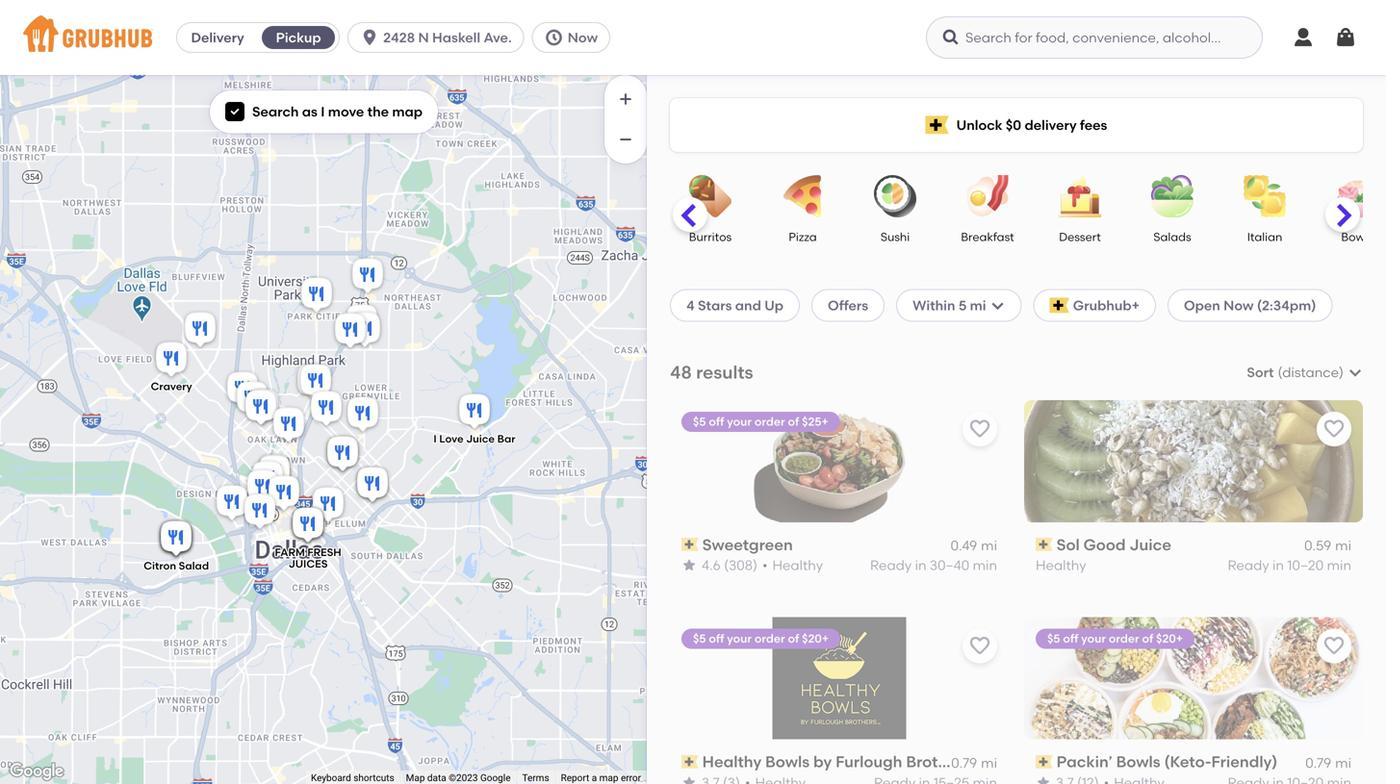 Task type: describe. For each thing, give the bounding box(es) containing it.
star icon image for taco bell
[[682, 558, 697, 574]]

zambos
[[67, 417, 109, 430]]

ready in 10–20 min
[[1228, 557, 1352, 574]]

• burritos
[[766, 557, 826, 574]]

ready for 365 tacos
[[1228, 557, 1270, 574]]

within
[[913, 297, 956, 314]]

furlough salads image
[[157, 519, 195, 561]]

sushi
[[881, 230, 910, 244]]

keke's cocina image
[[157, 519, 195, 561]]

terms
[[522, 773, 550, 784]]

$0
[[1006, 117, 1022, 133]]

subscription pass image for mami coco
[[1036, 756, 1053, 769]]

subscription pass image for taco bell
[[682, 538, 699, 552]]

report
[[561, 773, 590, 784]]

star icon image for saquic taco
[[682, 776, 697, 785]]

qdoba mexican eats greenville street tacos (greenville ave)
[[130, 256, 416, 309]]

0 vertical spatial svg image
[[991, 298, 1006, 313]]

within 5 mi
[[913, 297, 987, 314]]

coco
[[1104, 753, 1145, 772]]

sushi image
[[862, 175, 929, 218]]

salads image
[[1139, 175, 1207, 218]]

save this restaurant button for taco bell
[[963, 412, 998, 447]]

frida social club image
[[264, 413, 302, 455]]

frida's tacos casa azul image
[[133, 500, 171, 543]]

0 horizontal spatial burritos
[[689, 230, 732, 244]]

min for 365 tacos
[[1328, 557, 1352, 574]]

and
[[736, 297, 762, 314]]

•
[[766, 557, 772, 574]]

pizza
[[789, 230, 817, 244]]

365
[[1057, 536, 1085, 554]]

error
[[621, 773, 641, 784]]

grubhub+
[[1074, 297, 1140, 314]]

keyboard shortcuts
[[311, 773, 394, 784]]

(2:34pm)
[[1258, 297, 1317, 314]]

earn
[[693, 632, 719, 646]]

arquito
[[309, 574, 348, 587]]

freebirds world burrito image
[[265, 473, 303, 516]]

0.72
[[952, 755, 978, 772]]

mami coco image
[[407, 454, 446, 496]]

mi for mami coco
[[1336, 755, 1352, 772]]

map region
[[0, 0, 865, 785]]

roy g's image
[[229, 393, 268, 436]]

latin
[[112, 417, 138, 430]]

365 tacos image
[[299, 380, 337, 422]]

open
[[1185, 297, 1221, 314]]

save this restaurant image for mami coco
[[1323, 635, 1346, 658]]

delivery button
[[177, 22, 258, 53]]

ana's taqueria image
[[193, 386, 231, 428]]

report a map error
[[561, 773, 641, 784]]

qdoba mexican eats image
[[154, 214, 193, 257]]

results
[[696, 362, 753, 383]]

subscription pass image for saquic taco
[[682, 756, 699, 769]]

save this restaurant button for 365 tacos
[[1317, 412, 1352, 447]]

3.9
[[702, 557, 720, 574]]

ready in 20–30 min
[[871, 557, 998, 574]]

mami
[[1057, 753, 1100, 772]]

breakfast image
[[954, 175, 1022, 218]]

speed burger and and more image
[[256, 495, 295, 537]]

unlock
[[957, 117, 1003, 133]]

fees
[[1080, 117, 1108, 133]]

taco bell logo image
[[779, 400, 901, 523]]

greenville street tacos (greenville ave) image
[[352, 232, 390, 274]]

mami coco image
[[326, 429, 364, 471]]

mami coco
[[1057, 753, 1145, 772]]

bell
[[744, 536, 771, 554]]

save this restaurant image inside button
[[1323, 418, 1346, 441]]

0.69
[[1305, 538, 1332, 554]]

n
[[418, 29, 429, 46]]

the
[[368, 104, 389, 120]]

chipotle image
[[257, 436, 296, 478]]

svg image inside field
[[1348, 365, 1364, 381]]

saquic taco logo image
[[779, 618, 901, 740]]

0 vertical spatial taco
[[703, 536, 740, 554]]

search
[[252, 104, 299, 120]]

ready for taco bell
[[871, 557, 912, 574]]

©2023
[[449, 773, 478, 784]]

svg image inside now button
[[545, 28, 564, 47]]

1 vertical spatial taco
[[759, 753, 796, 772]]

offers
[[828, 297, 869, 314]]

taco bell image
[[288, 422, 326, 465]]

google
[[481, 773, 511, 784]]

data
[[427, 773, 447, 784]]

(
[[1278, 365, 1283, 381]]

0.77 mi
[[1307, 755, 1352, 772]]

taqueria el arquito image
[[309, 521, 348, 563]]

4
[[687, 297, 695, 314]]

pickup
[[276, 29, 321, 46]]

burritos image
[[677, 175, 744, 218]]

0 horizontal spatial save this restaurant image
[[969, 635, 992, 658]]

eats
[[162, 268, 185, 281]]

taco bueno image
[[348, 230, 386, 272]]

dessert image
[[1047, 175, 1114, 218]]

ave)
[[359, 296, 383, 309]]

report a map error link
[[561, 773, 641, 784]]

sur
[[229, 643, 246, 656]]

taqueria la ventana image
[[233, 396, 272, 439]]

stars
[[698, 297, 732, 314]]

bangin burrittos image
[[157, 519, 195, 561]]

1 horizontal spatial now
[[1224, 297, 1254, 314]]

none field containing sort
[[1247, 363, 1364, 383]]

4 stars and up
[[687, 297, 784, 314]]

italian
[[1248, 230, 1283, 244]]

pizza image
[[769, 175, 837, 218]]

bowls
[[1342, 230, 1374, 244]]

main navigation navigation
[[0, 0, 1387, 75]]

bowls image
[[1324, 175, 1387, 218]]

the taco kitchen image
[[157, 519, 195, 561]]

keyboard
[[311, 773, 351, 784]]

1 horizontal spatial burritos
[[777, 557, 826, 574]]

shortcuts
[[354, 773, 394, 784]]

mexican
[[173, 256, 217, 269]]

grubhub plus flag logo image for unlock $0 delivery fees
[[926, 116, 949, 134]]

fajita pete's - lakewood image
[[395, 385, 433, 427]]

mi for taco bell
[[981, 538, 998, 554]]

del sur tacos
[[210, 643, 279, 656]]

(greenville
[[359, 285, 416, 298]]

taqueria el arquito
[[299, 562, 357, 587]]

2428
[[383, 29, 415, 46]]

0.21
[[954, 538, 978, 554]]



Task type: locate. For each thing, give the bounding box(es) containing it.
1 ready from the left
[[871, 557, 912, 574]]

saquic
[[703, 753, 756, 772]]

0.21 mi
[[954, 538, 998, 554]]

zambos latin food
[[67, 417, 138, 442]]

0 horizontal spatial tacos
[[248, 643, 279, 656]]

del sur tacos image
[[225, 602, 264, 645]]

tacos inside qdoba mexican eats greenville street tacos (greenville ave)
[[326, 285, 357, 298]]

1 horizontal spatial grubhub plus flag logo image
[[1050, 298, 1070, 313]]

tacos right 365
[[1088, 536, 1133, 554]]

2428 n haskell ave. button
[[348, 22, 532, 53]]

1 vertical spatial map
[[600, 773, 619, 784]]

google image
[[5, 760, 68, 785]]

mi right the "0.69"
[[1336, 538, 1352, 554]]

mi
[[970, 297, 987, 314], [981, 538, 998, 554], [1336, 538, 1352, 554], [981, 755, 998, 772], [1336, 755, 1352, 772]]

food
[[90, 429, 116, 442]]

0 horizontal spatial grubhub plus flag logo image
[[926, 116, 949, 134]]

0.77
[[1307, 755, 1332, 772]]

min down the "0.69 mi"
[[1328, 557, 1352, 574]]

map
[[392, 104, 423, 120], [600, 773, 619, 784]]

0 vertical spatial now
[[568, 29, 598, 46]]

1 horizontal spatial map
[[600, 773, 619, 784]]

star icon image left 3.9 at the right of the page
[[682, 558, 697, 574]]

5
[[959, 297, 967, 314]]

map
[[406, 773, 425, 784]]

0 horizontal spatial map
[[392, 104, 423, 120]]

in for tacos
[[1273, 557, 1285, 574]]

burritos down 365
[[1036, 557, 1086, 574]]

subscription pass image left taco bell
[[682, 538, 699, 552]]

0 vertical spatial star icon image
[[682, 558, 697, 574]]

sort
[[1247, 365, 1275, 381]]

mi right 0.77
[[1336, 755, 1352, 772]]

taqueria
[[299, 562, 345, 575]]

plus icon image
[[616, 90, 636, 109]]

terms link
[[522, 773, 550, 784]]

1 vertical spatial grubhub plus flag logo image
[[1050, 298, 1070, 313]]

italian image
[[1232, 175, 1299, 218]]

1 star icon image from the top
[[682, 558, 697, 574]]

tacos y chelas image
[[188, 599, 226, 642]]

0 horizontal spatial svg image
[[991, 298, 1006, 313]]

in left 10–20
[[1273, 557, 1285, 574]]

0 horizontal spatial now
[[568, 29, 598, 46]]

mami coco logo image
[[1133, 618, 1255, 740]]

0 horizontal spatial in
[[916, 557, 927, 574]]

greenville
[[328, 273, 380, 286]]

search as i move the map
[[252, 104, 423, 120]]

save this restaurant image
[[969, 418, 992, 441], [1323, 635, 1346, 658]]

0 vertical spatial map
[[392, 104, 423, 120]]

2 horizontal spatial burritos
[[1036, 557, 1086, 574]]

breakfast
[[961, 230, 1015, 244]]

33
[[670, 362, 692, 383]]

0 vertical spatial save this restaurant image
[[969, 418, 992, 441]]

burritos down burritos image
[[689, 230, 732, 244]]

grubhub plus flag logo image for grubhub+
[[1050, 298, 1070, 313]]

tacos left ave)
[[326, 285, 357, 298]]

grubhub plus flag logo image left grubhub+
[[1050, 298, 1070, 313]]

365 tacos
[[1057, 536, 1133, 554]]

mi right 5
[[970, 297, 987, 314]]

delivery
[[191, 29, 244, 46]]

mi for 365 tacos
[[1336, 538, 1352, 554]]

2 in from the left
[[1273, 557, 1285, 574]]

1 min from the left
[[973, 557, 998, 574]]

save this restaurant button for mami coco
[[1317, 630, 1352, 664]]

now right the open at top
[[1224, 297, 1254, 314]]

ready left 20–30
[[871, 557, 912, 574]]

in left 20–30
[[916, 557, 927, 574]]

1 in from the left
[[916, 557, 927, 574]]

svg image
[[991, 298, 1006, 313], [1348, 365, 1364, 381]]

saquic taco image
[[326, 410, 365, 452]]

now button
[[532, 22, 618, 53]]

0 horizontal spatial ready
[[871, 557, 912, 574]]

up
[[765, 297, 784, 314]]

2 min from the left
[[1328, 557, 1352, 574]]

taco up 3.9 at the right of the page
[[703, 536, 740, 554]]

in for bell
[[916, 557, 927, 574]]

Search for food, convenience, alcohol... search field
[[926, 16, 1263, 59]]

None field
[[1247, 363, 1364, 383]]

move
[[328, 104, 364, 120]]

zambos latin food image
[[84, 376, 122, 418]]

unlock $0 delivery fees
[[957, 117, 1108, 133]]

0 horizontal spatial taco
[[703, 536, 740, 554]]

twisted trompo image
[[258, 498, 297, 541]]

now right "ave."
[[568, 29, 598, 46]]

0 vertical spatial save this restaurant image
[[1323, 418, 1346, 441]]

20–30
[[930, 557, 970, 574]]

dessert
[[1060, 230, 1101, 244]]

svg image right 5
[[991, 298, 1006, 313]]

qdoba
[[130, 256, 171, 269]]

1 horizontal spatial taco
[[759, 753, 796, 772]]

1 vertical spatial save this restaurant image
[[1323, 635, 1346, 658]]

0 vertical spatial tacos
[[326, 285, 357, 298]]

pickup button
[[258, 22, 339, 53]]

star icon image
[[682, 558, 697, 574], [682, 776, 697, 785]]

grubhub plus flag logo image left unlock
[[926, 116, 949, 134]]

star icon image right error
[[682, 776, 697, 785]]

savage burrito image
[[233, 379, 272, 421]]

ave.
[[484, 29, 512, 46]]

in
[[916, 557, 927, 574], [1273, 557, 1285, 574]]

delivery
[[1025, 117, 1077, 133]]

mi for saquic taco
[[981, 755, 998, 772]]

ready left 10–20
[[1228, 557, 1270, 574]]

save this restaurant image down ) at right top
[[1323, 418, 1346, 441]]

citron salad image
[[157, 519, 195, 561]]

grubhub plus flag logo image
[[926, 116, 949, 134], [1050, 298, 1070, 313]]

distance
[[1283, 365, 1340, 381]]

(1859)
[[724, 557, 762, 574]]

0 horizontal spatial save this restaurant image
[[969, 418, 992, 441]]

map right the
[[392, 104, 423, 120]]

minus icon image
[[616, 130, 636, 149]]

subscription pass image left the saquic
[[682, 756, 699, 769]]

10–20
[[1288, 557, 1324, 574]]

svg image right ) at right top
[[1348, 365, 1364, 381]]

salads
[[1154, 230, 1192, 244]]

)
[[1340, 365, 1344, 381]]

del
[[210, 643, 227, 656]]

ready
[[871, 557, 912, 574], [1228, 557, 1270, 574]]

open now (2:34pm)
[[1185, 297, 1317, 314]]

keyboard shortcuts button
[[311, 772, 394, 785]]

365 tacos  logo image
[[1133, 400, 1255, 523]]

tacos
[[326, 285, 357, 298], [1088, 536, 1133, 554], [248, 643, 279, 656]]

0 horizontal spatial min
[[973, 557, 998, 574]]

min
[[973, 557, 998, 574], [1328, 557, 1352, 574]]

a
[[592, 773, 597, 784]]

map right a
[[600, 773, 619, 784]]

1 vertical spatial tacos
[[1088, 536, 1133, 554]]

tacos right the sur
[[248, 643, 279, 656]]

1 vertical spatial save this restaurant image
[[969, 635, 992, 658]]

svg image inside the 2428 n haskell ave. button
[[360, 28, 380, 47]]

mattito's (centrum oaklawn) image
[[238, 399, 276, 442]]

earn $8
[[693, 632, 735, 646]]

haskell
[[432, 29, 481, 46]]

tacos y mas image
[[224, 391, 263, 434]]

taco joint image
[[328, 444, 367, 487]]

subscription pass image
[[682, 538, 699, 552], [682, 756, 699, 769], [1036, 756, 1053, 769]]

2428 n haskell ave.
[[383, 29, 512, 46]]

2 horizontal spatial tacos
[[1088, 536, 1133, 554]]

mi right 0.21
[[981, 538, 998, 554]]

svg image
[[1292, 26, 1315, 49], [1335, 26, 1358, 49], [360, 28, 380, 47], [545, 28, 564, 47], [942, 28, 961, 47], [229, 106, 241, 118]]

as
[[302, 104, 318, 120]]

taco bell
[[703, 536, 771, 554]]

1 horizontal spatial svg image
[[1348, 365, 1364, 381]]

2 vertical spatial tacos
[[248, 643, 279, 656]]

saquic taco
[[703, 753, 796, 772]]

0 vertical spatial grubhub plus flag logo image
[[926, 116, 949, 134]]

save this restaurant button
[[963, 412, 998, 447], [1317, 412, 1352, 447], [963, 630, 998, 664], [1317, 630, 1352, 664]]

save this restaurant image down 20–30
[[969, 635, 992, 658]]

now inside button
[[568, 29, 598, 46]]

1 horizontal spatial save this restaurant image
[[1323, 418, 1346, 441]]

now
[[568, 29, 598, 46], [1224, 297, 1254, 314]]

1 horizontal spatial ready
[[1228, 557, 1270, 574]]

street
[[383, 273, 414, 286]]

dominimex by picadera ( dominican mexican fusion ) image
[[157, 519, 195, 561]]

sort ( distance )
[[1247, 365, 1344, 381]]

map data ©2023 google
[[406, 773, 511, 784]]

i
[[321, 104, 325, 120]]

taco
[[703, 536, 740, 554], [759, 753, 796, 772]]

1 horizontal spatial save this restaurant image
[[1323, 635, 1346, 658]]

1 vertical spatial star icon image
[[682, 776, 697, 785]]

senor bean mexican grill-cantina image
[[271, 474, 309, 517]]

1 vertical spatial now
[[1224, 297, 1254, 314]]

subscription pass image
[[1036, 538, 1053, 552]]

save this restaurant image for taco bell
[[969, 418, 992, 441]]

1 horizontal spatial min
[[1328, 557, 1352, 574]]

espumoso caffe image
[[314, 462, 352, 504]]

min down 0.21 mi
[[973, 557, 998, 574]]

0.69 mi
[[1305, 538, 1352, 554]]

subscription pass image left mami
[[1036, 756, 1053, 769]]

1 horizontal spatial tacos
[[326, 285, 357, 298]]

wild salsa image
[[273, 494, 311, 536]]

mi right 0.72
[[981, 755, 998, 772]]

min for taco bell
[[973, 557, 998, 574]]

2 star icon image from the top
[[682, 776, 697, 785]]

0.72 mi
[[952, 755, 998, 772]]

primavega restaurant image
[[157, 519, 195, 561]]

1 vertical spatial svg image
[[1348, 365, 1364, 381]]

1 horizontal spatial in
[[1273, 557, 1285, 574]]

3.9 (1859)
[[702, 557, 762, 574]]

taco right the saquic
[[759, 753, 796, 772]]

2 ready from the left
[[1228, 557, 1270, 574]]

burritos right •
[[777, 557, 826, 574]]

save this restaurant image
[[1323, 418, 1346, 441], [969, 635, 992, 658]]



Task type: vqa. For each thing, say whether or not it's contained in the screenshot.
House of Grilled
no



